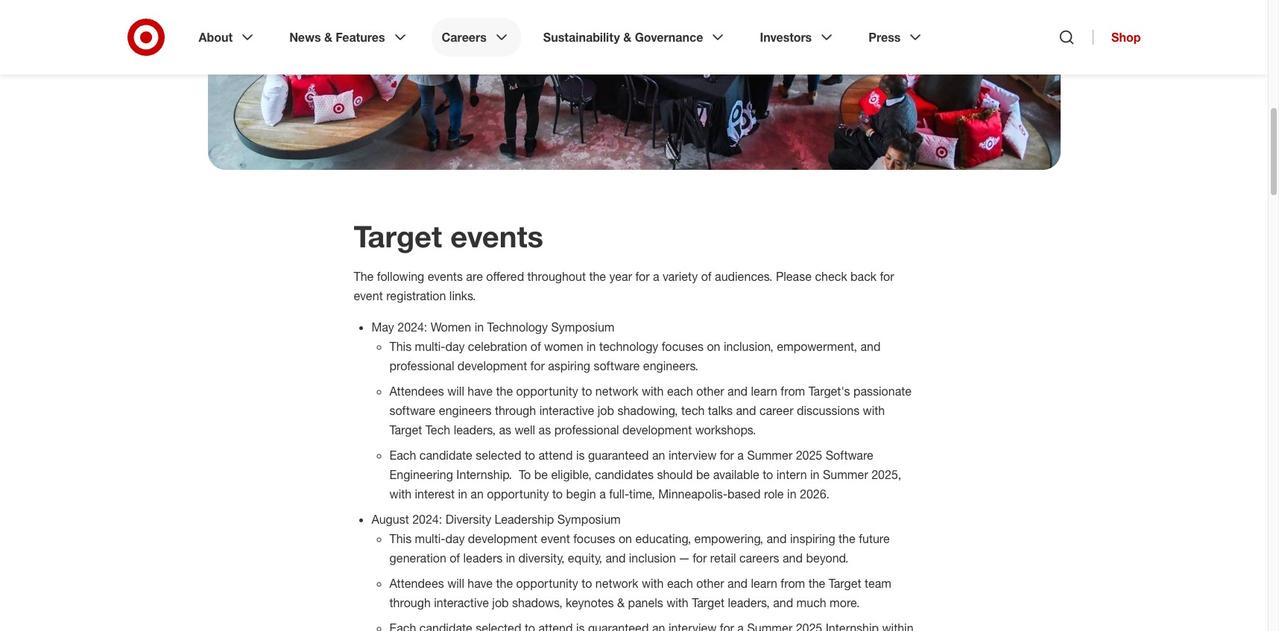 Task type: locate. For each thing, give the bounding box(es) containing it.
0 vertical spatial other
[[697, 384, 725, 399]]

have inside attendees will have the opportunity to network with each other and learn from the target team through interactive job shadows, keynotes & panels with target leaders, and much more.
[[468, 577, 493, 591]]

begin
[[566, 487, 597, 502]]

from inside attendees will have the opportunity to network with each other and learn from target's passionate software engineers through interactive job shadowing, tech talks and career discussions with target tech leaders, as well as professional development workshops.
[[781, 384, 806, 399]]

day down the women
[[446, 339, 465, 354]]

engineering
[[390, 468, 453, 483]]

leaders, down engineers
[[454, 423, 496, 438]]

2024: for diversity
[[413, 512, 442, 527]]

will for of
[[448, 577, 465, 591]]

leaders, down careers in the bottom of the page
[[728, 596, 770, 611]]

1 vertical spatial 2024:
[[413, 512, 442, 527]]

symposium up women
[[552, 320, 615, 335]]

0 vertical spatial interactive
[[540, 404, 595, 418]]

0 vertical spatial leaders,
[[454, 423, 496, 438]]

have inside attendees will have the opportunity to network with each other and learn from target's passionate software engineers through interactive job shadowing, tech talks and career discussions with target tech leaders, as well as professional development workshops.
[[468, 384, 493, 399]]

job inside attendees will have the opportunity to network with each other and learn from target's passionate software engineers through interactive job shadowing, tech talks and career discussions with target tech leaders, as well as professional development workshops.
[[598, 404, 615, 418]]

in up diversity
[[458, 487, 468, 502]]

1 each from the top
[[668, 384, 694, 399]]

2 horizontal spatial of
[[702, 269, 712, 284]]

as right well
[[539, 423, 551, 438]]

2024: right may at the bottom left of the page
[[398, 320, 428, 335]]

through up well
[[495, 404, 536, 418]]

candidates
[[595, 468, 654, 483]]

will inside attendees will have the opportunity to network with each other and learn from the target team through interactive job shadows, keynotes & panels with target leaders, and much more.
[[448, 577, 465, 591]]

talks
[[708, 404, 733, 418]]

event inside this multi-day development event focuses on educating, empowering, and inspiring the future generation of leaders in diversity, equity, and inclusion — for retail careers and beyond.
[[541, 532, 570, 547]]

to up role
[[763, 468, 774, 483]]

will for development
[[448, 384, 465, 399]]

attendees inside attendees will have the opportunity to network with each other and learn from target's passionate software engineers through interactive job shadowing, tech talks and career discussions with target tech leaders, as well as professional development workshops.
[[390, 384, 444, 399]]

for right "back"
[[880, 269, 895, 284]]

1 vertical spatial each
[[668, 577, 694, 591]]

passionate
[[854, 384, 912, 399]]

for up the available
[[720, 448, 735, 463]]

1 vertical spatial summer
[[823, 468, 869, 483]]

& right the news
[[324, 30, 333, 45]]

job left shadows,
[[493, 596, 509, 611]]

0 horizontal spatial focuses
[[574, 532, 616, 547]]

interest
[[415, 487, 455, 502]]

learn down careers in the bottom of the page
[[752, 577, 778, 591]]

development inside this multi-day celebration of women in technology focuses on inclusion, empowerment, and professional development for aspiring software engineers.
[[458, 359, 527, 374]]

day down diversity
[[446, 532, 465, 547]]

multi-
[[415, 339, 446, 354], [415, 532, 446, 547]]

1 vertical spatial development
[[623, 423, 692, 438]]

features
[[336, 30, 385, 45]]

opportunity up leadership
[[487, 487, 549, 502]]

with down "passionate"
[[863, 404, 886, 418]]

careers
[[740, 551, 780, 566]]

0 vertical spatial through
[[495, 404, 536, 418]]

in right leaders on the left of the page
[[506, 551, 516, 566]]

are
[[466, 269, 483, 284]]

0 vertical spatial opportunity
[[517, 384, 579, 399]]

for right —
[[693, 551, 707, 566]]

will up engineers
[[448, 384, 465, 399]]

0 horizontal spatial on
[[619, 532, 633, 547]]

professional down the women
[[390, 359, 455, 374]]

engineers.
[[644, 359, 699, 374]]

0 vertical spatial summer
[[748, 448, 793, 463]]

1 vertical spatial a
[[738, 448, 744, 463]]

each
[[668, 384, 694, 399], [668, 577, 694, 591]]

to up keynotes
[[582, 577, 593, 591]]

2 vertical spatial opportunity
[[517, 577, 579, 591]]

0 horizontal spatial of
[[450, 551, 460, 566]]

of down technology
[[531, 339, 541, 354]]

&
[[324, 30, 333, 45], [624, 30, 632, 45], [618, 596, 625, 611]]

2 learn from the top
[[752, 577, 778, 591]]

a up the available
[[738, 448, 744, 463]]

from for target's
[[781, 384, 806, 399]]

leaders,
[[454, 423, 496, 438], [728, 596, 770, 611]]

1 horizontal spatial event
[[541, 532, 570, 547]]

this inside this multi-day development event focuses on educating, empowering, and inspiring the future generation of leaders in diversity, equity, and inclusion — for retail careers and beyond.
[[390, 532, 412, 547]]

1 vertical spatial from
[[781, 577, 806, 591]]

opportunity inside attendees will have the opportunity to network with each other and learn from target's passionate software engineers through interactive job shadowing, tech talks and career discussions with target tech leaders, as well as professional development workshops.
[[517, 384, 579, 399]]

and up talks
[[728, 384, 748, 399]]

2 each from the top
[[668, 577, 694, 591]]

each down —
[[668, 577, 694, 591]]

each up tech
[[668, 384, 694, 399]]

an up should
[[653, 448, 666, 463]]

focuses inside this multi-day development event focuses on educating, empowering, and inspiring the future generation of leaders in diversity, equity, and inclusion — for retail careers and beyond.
[[574, 532, 616, 547]]

with up "august"
[[390, 487, 412, 502]]

0 vertical spatial events
[[451, 219, 544, 254]]

day for development
[[446, 339, 465, 354]]

1 vertical spatial opportunity
[[487, 487, 549, 502]]

2 vertical spatial of
[[450, 551, 460, 566]]

0 horizontal spatial as
[[499, 423, 512, 438]]

this down "august"
[[390, 532, 412, 547]]

2 from from the top
[[781, 577, 806, 591]]

0 vertical spatial of
[[702, 269, 712, 284]]

2 will from the top
[[448, 577, 465, 591]]

0 vertical spatial professional
[[390, 359, 455, 374]]

1 vertical spatial on
[[619, 532, 633, 547]]

of left leaders on the left of the page
[[450, 551, 460, 566]]

will down leaders on the left of the page
[[448, 577, 465, 591]]

diversity,
[[519, 551, 565, 566]]

1 horizontal spatial through
[[495, 404, 536, 418]]

variety
[[663, 269, 698, 284]]

have for through
[[468, 384, 493, 399]]

on inside this multi-day celebration of women in technology focuses on inclusion, empowerment, and professional development for aspiring software engineers.
[[707, 339, 721, 354]]

other for and
[[697, 384, 725, 399]]

2 vertical spatial a
[[600, 487, 606, 502]]

& left 'panels'
[[618, 596, 625, 611]]

0 vertical spatial a
[[653, 269, 660, 284]]

other inside attendees will have the opportunity to network with each other and learn from target's passionate software engineers through interactive job shadowing, tech talks and career discussions with target tech leaders, as well as professional development workshops.
[[697, 384, 725, 399]]

day inside this multi-day development event focuses on educating, empowering, and inspiring the future generation of leaders in diversity, equity, and inclusion — for retail careers and beyond.
[[446, 532, 465, 547]]

may
[[372, 320, 394, 335]]

0 vertical spatial an
[[653, 448, 666, 463]]

day inside this multi-day celebration of women in technology focuses on inclusion, empowerment, and professional development for aspiring software engineers.
[[446, 339, 465, 354]]

to left begin
[[553, 487, 563, 502]]

software
[[594, 359, 640, 374], [390, 404, 436, 418]]

symposium down begin
[[558, 512, 621, 527]]

in right role
[[788, 487, 797, 502]]

1 other from the top
[[697, 384, 725, 399]]

0 vertical spatial each
[[668, 384, 694, 399]]

events inside the following events are offered throughout the year for a variety of audiences. please check back for event registration links.
[[428, 269, 463, 284]]

1 horizontal spatial as
[[539, 423, 551, 438]]

diversity
[[446, 512, 492, 527]]

0 horizontal spatial interactive
[[434, 596, 489, 611]]

this inside this multi-day celebration of women in technology focuses on inclusion, empowerment, and professional development for aspiring software engineers.
[[390, 339, 412, 354]]

2 have from the top
[[468, 577, 493, 591]]

professional inside attendees will have the opportunity to network with each other and learn from target's passionate software engineers through interactive job shadowing, tech talks and career discussions with target tech leaders, as well as professional development workshops.
[[555, 423, 620, 438]]

attend
[[539, 448, 573, 463]]

through down generation
[[390, 596, 431, 611]]

event inside the following events are offered throughout the year for a variety of audiences. please check back for event registration links.
[[354, 289, 383, 304]]

on
[[707, 339, 721, 354], [619, 532, 633, 547]]

multi- down the women
[[415, 339, 446, 354]]

1 from from the top
[[781, 384, 806, 399]]

to
[[582, 384, 593, 399], [525, 448, 536, 463], [763, 468, 774, 483], [553, 487, 563, 502], [582, 577, 593, 591]]

multi- up generation
[[415, 532, 446, 547]]

1 network from the top
[[596, 384, 639, 399]]

2 network from the top
[[596, 577, 639, 591]]

opportunity up shadows,
[[517, 577, 579, 591]]

target up 'following'
[[354, 219, 442, 254]]

will inside attendees will have the opportunity to network with each other and learn from target's passionate software engineers through interactive job shadowing, tech talks and career discussions with target tech leaders, as well as professional development workshops.
[[448, 384, 465, 399]]

from up the career
[[781, 384, 806, 399]]

multi- inside this multi-day celebration of women in technology focuses on inclusion, empowerment, and professional development for aspiring software engineers.
[[415, 339, 446, 354]]

on up inclusion
[[619, 532, 633, 547]]

a inside the following events are offered throughout the year for a variety of audiences. please check back for event registration links.
[[653, 269, 660, 284]]

interactive inside attendees will have the opportunity to network with each other and learn from the target team through interactive job shadows, keynotes & panels with target leaders, and much more.
[[434, 596, 489, 611]]

1 be from the left
[[535, 468, 548, 483]]

a left full-
[[600, 487, 606, 502]]

summer down 'software'
[[823, 468, 869, 483]]

and right talks
[[737, 404, 757, 418]]

throughout
[[528, 269, 586, 284]]

in right women
[[587, 339, 596, 354]]

0 horizontal spatial event
[[354, 289, 383, 304]]

learn for leaders,
[[752, 577, 778, 591]]

be down attend at the left bottom of the page
[[535, 468, 548, 483]]

0 vertical spatial 2024:
[[398, 320, 428, 335]]

0 horizontal spatial summer
[[748, 448, 793, 463]]

0 vertical spatial multi-
[[415, 339, 446, 354]]

0 vertical spatial will
[[448, 384, 465, 399]]

this
[[390, 339, 412, 354], [390, 532, 412, 547]]

2026.
[[800, 487, 830, 502]]

1 vertical spatial have
[[468, 577, 493, 591]]

be up minneapolis-
[[697, 468, 710, 483]]

event down the
[[354, 289, 383, 304]]

0 vertical spatial network
[[596, 384, 639, 399]]

august 2024: diversity leadership symposium
[[372, 512, 621, 527]]

2025
[[796, 448, 823, 463]]

opportunity for event
[[517, 577, 579, 591]]

professional up is
[[555, 423, 620, 438]]

0 horizontal spatial job
[[493, 596, 509, 611]]

other inside attendees will have the opportunity to network with each other and learn from the target team through interactive job shadows, keynotes & panels with target leaders, and much more.
[[697, 577, 725, 591]]

software up tech
[[390, 404, 436, 418]]

2 day from the top
[[446, 532, 465, 547]]

1 vertical spatial an
[[471, 487, 484, 502]]

about
[[199, 30, 233, 45]]

2 this from the top
[[390, 532, 412, 547]]

in inside this multi-day celebration of women in technology focuses on inclusion, empowerment, and professional development for aspiring software engineers.
[[587, 339, 596, 354]]

1 vertical spatial software
[[390, 404, 436, 418]]

a left variety
[[653, 269, 660, 284]]

0 vertical spatial development
[[458, 359, 527, 374]]

1 horizontal spatial of
[[531, 339, 541, 354]]

women
[[431, 320, 472, 335]]

job left shadowing,
[[598, 404, 615, 418]]

to inside attendees will have the opportunity to network with each other and learn from target's passionate software engineers through interactive job shadowing, tech talks and career discussions with target tech leaders, as well as professional development workshops.
[[582, 384, 593, 399]]

target up each
[[390, 423, 422, 438]]

0 horizontal spatial through
[[390, 596, 431, 611]]

2 vertical spatial development
[[468, 532, 538, 547]]

0 horizontal spatial be
[[535, 468, 548, 483]]

the down 'celebration'
[[496, 384, 513, 399]]

sustainability
[[544, 30, 620, 45]]

multi- for women
[[415, 339, 446, 354]]

the inside this multi-day development event focuses on educating, empowering, and inspiring the future generation of leaders in diversity, equity, and inclusion — for retail careers and beyond.
[[839, 532, 856, 547]]

1 vertical spatial professional
[[555, 423, 620, 438]]

1 vertical spatial job
[[493, 596, 509, 611]]

opportunity
[[517, 384, 579, 399], [487, 487, 549, 502], [517, 577, 579, 591]]

target up more.
[[829, 577, 862, 591]]

network up shadowing,
[[596, 384, 639, 399]]

1 day from the top
[[446, 339, 465, 354]]

this down may at the bottom left of the page
[[390, 339, 412, 354]]

through
[[495, 404, 536, 418], [390, 596, 431, 611]]

learn up the career
[[752, 384, 778, 399]]

software down the technology
[[594, 359, 640, 374]]

summer up intern
[[748, 448, 793, 463]]

beyond.
[[807, 551, 849, 566]]

focuses up equity,
[[574, 532, 616, 547]]

development down august 2024: diversity leadership symposium
[[468, 532, 538, 547]]

as
[[499, 423, 512, 438], [539, 423, 551, 438]]

1 vertical spatial through
[[390, 596, 431, 611]]

1 vertical spatial leaders,
[[728, 596, 770, 611]]

inclusion,
[[724, 339, 774, 354]]

to inside attendees will have the opportunity to network with each other and learn from the target team through interactive job shadows, keynotes & panels with target leaders, and much more.
[[582, 577, 593, 591]]

panels
[[628, 596, 664, 611]]

attendees down generation
[[390, 577, 444, 591]]

event
[[354, 289, 383, 304], [541, 532, 570, 547]]

1 horizontal spatial professional
[[555, 423, 620, 438]]

an down internship.
[[471, 487, 484, 502]]

day for of
[[446, 532, 465, 547]]

0 vertical spatial this
[[390, 339, 412, 354]]

other
[[697, 384, 725, 399], [697, 577, 725, 591]]

each for talks
[[668, 384, 694, 399]]

job inside attendees will have the opportunity to network with each other and learn from the target team through interactive job shadows, keynotes & panels with target leaders, and much more.
[[493, 596, 509, 611]]

1 vertical spatial attendees
[[390, 577, 444, 591]]

opportunity inside attendees will have the opportunity to network with each other and learn from the target team through interactive job shadows, keynotes & panels with target leaders, and much more.
[[517, 577, 579, 591]]

target's
[[809, 384, 851, 399]]

and right equity,
[[606, 551, 626, 566]]

for
[[636, 269, 650, 284], [880, 269, 895, 284], [531, 359, 545, 374], [720, 448, 735, 463], [693, 551, 707, 566]]

1 horizontal spatial be
[[697, 468, 710, 483]]

the inside the following events are offered throughout the year for a variety of audiences. please check back for event registration links.
[[590, 269, 607, 284]]

1 vertical spatial multi-
[[415, 532, 446, 547]]

0 vertical spatial day
[[446, 339, 465, 354]]

development inside attendees will have the opportunity to network with each other and learn from target's passionate software engineers through interactive job shadowing, tech talks and career discussions with target tech leaders, as well as professional development workshops.
[[623, 423, 692, 438]]

candidate
[[420, 448, 473, 463]]

for right year
[[636, 269, 650, 284]]

network up keynotes
[[596, 577, 639, 591]]

women
[[545, 339, 584, 354]]

1 vertical spatial focuses
[[574, 532, 616, 547]]

2 be from the left
[[697, 468, 710, 483]]

through inside attendees will have the opportunity to network with each other and learn from target's passionate software engineers through interactive job shadowing, tech talks and career discussions with target tech leaders, as well as professional development workshops.
[[495, 404, 536, 418]]

1 vertical spatial events
[[428, 269, 463, 284]]

0 vertical spatial job
[[598, 404, 615, 418]]

network inside attendees will have the opportunity to network with each other and learn from target's passionate software engineers through interactive job shadowing, tech talks and career discussions with target tech leaders, as well as professional development workshops.
[[596, 384, 639, 399]]

0 vertical spatial symposium
[[552, 320, 615, 335]]

0 vertical spatial focuses
[[662, 339, 704, 354]]

network
[[596, 384, 639, 399], [596, 577, 639, 591]]

job
[[598, 404, 615, 418], [493, 596, 509, 611]]

target
[[354, 219, 442, 254], [390, 423, 422, 438], [829, 577, 862, 591], [692, 596, 725, 611]]

audiences.
[[715, 269, 773, 284]]

2 multi- from the top
[[415, 532, 446, 547]]

from up "much"
[[781, 577, 806, 591]]

1 vertical spatial event
[[541, 532, 570, 547]]

will
[[448, 384, 465, 399], [448, 577, 465, 591]]

each inside attendees will have the opportunity to network with each other and learn from the target team through interactive job shadows, keynotes & panels with target leaders, and much more.
[[668, 577, 694, 591]]

1 horizontal spatial on
[[707, 339, 721, 354]]

other down retail
[[697, 577, 725, 591]]

leaders, inside attendees will have the opportunity to network with each other and learn from the target team through interactive job shadows, keynotes & panels with target leaders, and much more.
[[728, 596, 770, 611]]

1 horizontal spatial leaders,
[[728, 596, 770, 611]]

attendees inside attendees will have the opportunity to network with each other and learn from the target team through interactive job shadows, keynotes & panels with target leaders, and much more.
[[390, 577, 444, 591]]

network for keynotes
[[596, 577, 639, 591]]

events up links.
[[428, 269, 463, 284]]

0 vertical spatial software
[[594, 359, 640, 374]]

guaranteed
[[588, 448, 649, 463]]

interactive down leaders on the left of the page
[[434, 596, 489, 611]]

focuses up engineers.
[[662, 339, 704, 354]]

events up offered
[[451, 219, 544, 254]]

1 vertical spatial will
[[448, 577, 465, 591]]

leadership
[[495, 512, 554, 527]]

retail
[[711, 551, 737, 566]]

1 horizontal spatial focuses
[[662, 339, 704, 354]]

network inside attendees will have the opportunity to network with each other and learn from the target team through interactive job shadows, keynotes & panels with target leaders, and much more.
[[596, 577, 639, 591]]

day
[[446, 339, 465, 354], [446, 532, 465, 547]]

& left the 'governance'
[[624, 30, 632, 45]]

and up "passionate"
[[861, 339, 881, 354]]

have
[[468, 384, 493, 399], [468, 577, 493, 591]]

1 vertical spatial day
[[446, 532, 465, 547]]

with up 'panels'
[[642, 577, 664, 591]]

interactive down aspiring
[[540, 404, 595, 418]]

minneapolis-
[[659, 487, 728, 502]]

have up engineers
[[468, 384, 493, 399]]

1 horizontal spatial software
[[594, 359, 640, 374]]

0 horizontal spatial leaders,
[[454, 423, 496, 438]]

as left well
[[499, 423, 512, 438]]

from inside attendees will have the opportunity to network with each other and learn from the target team through interactive job shadows, keynotes & panels with target leaders, and much more.
[[781, 577, 806, 591]]

and
[[861, 339, 881, 354], [728, 384, 748, 399], [737, 404, 757, 418], [767, 532, 787, 547], [606, 551, 626, 566], [783, 551, 803, 566], [728, 577, 748, 591], [774, 596, 794, 611]]

1 vertical spatial other
[[697, 577, 725, 591]]

2024: for women
[[398, 320, 428, 335]]

1 vertical spatial learn
[[752, 577, 778, 591]]

0 horizontal spatial software
[[390, 404, 436, 418]]

and down inspiring
[[783, 551, 803, 566]]

1 horizontal spatial job
[[598, 404, 615, 418]]

0 vertical spatial event
[[354, 289, 383, 304]]

development inside this multi-day development event focuses on educating, empowering, and inspiring the future generation of leaders in diversity, equity, and inclusion — for retail careers and beyond.
[[468, 532, 538, 547]]

for inside this multi-day development event focuses on educating, empowering, and inspiring the future generation of leaders in diversity, equity, and inclusion — for retail careers and beyond.
[[693, 551, 707, 566]]

1 multi- from the top
[[415, 339, 446, 354]]

opportunity down aspiring
[[517, 384, 579, 399]]

learn inside attendees will have the opportunity to network with each other and learn from target's passionate software engineers through interactive job shadowing, tech talks and career discussions with target tech leaders, as well as professional development workshops.
[[752, 384, 778, 399]]

multi- inside this multi-day development event focuses on educating, empowering, and inspiring the future generation of leaders in diversity, equity, and inclusion — for retail careers and beyond.
[[415, 532, 446, 547]]

1 attendees from the top
[[390, 384, 444, 399]]

development down shadowing,
[[623, 423, 692, 438]]

of
[[702, 269, 712, 284], [531, 339, 541, 354], [450, 551, 460, 566]]

in up 2026.
[[811, 468, 820, 483]]

on inside this multi-day development event focuses on educating, empowering, and inspiring the future generation of leaders in diversity, equity, and inclusion — for retail careers and beyond.
[[619, 532, 633, 547]]

development down 'celebration'
[[458, 359, 527, 374]]

1 vertical spatial this
[[390, 532, 412, 547]]

0 vertical spatial learn
[[752, 384, 778, 399]]

1 horizontal spatial interactive
[[540, 404, 595, 418]]

2 horizontal spatial a
[[738, 448, 744, 463]]

2 other from the top
[[697, 577, 725, 591]]

0 vertical spatial attendees
[[390, 384, 444, 399]]

interactive
[[540, 404, 595, 418], [434, 596, 489, 611]]

1 vertical spatial interactive
[[434, 596, 489, 611]]

engineers
[[439, 404, 492, 418]]

celebration
[[468, 339, 528, 354]]

the left future
[[839, 532, 856, 547]]

1 will from the top
[[448, 384, 465, 399]]

event up diversity,
[[541, 532, 570, 547]]

1 have from the top
[[468, 384, 493, 399]]

0 vertical spatial have
[[468, 384, 493, 399]]

0 vertical spatial on
[[707, 339, 721, 354]]

0 vertical spatial from
[[781, 384, 806, 399]]

1 vertical spatial network
[[596, 577, 639, 591]]

learn inside attendees will have the opportunity to network with each other and learn from the target team through interactive job shadows, keynotes & panels with target leaders, and much more.
[[752, 577, 778, 591]]

1 horizontal spatial a
[[653, 269, 660, 284]]

2 attendees from the top
[[390, 577, 444, 591]]

0 horizontal spatial professional
[[390, 359, 455, 374]]

attendees up tech
[[390, 384, 444, 399]]

have down leaders on the left of the page
[[468, 577, 493, 591]]

leaders, inside attendees will have the opportunity to network with each other and learn from target's passionate software engineers through interactive job shadowing, tech talks and career discussions with target tech leaders, as well as professional development workshops.
[[454, 423, 496, 438]]

1 learn from the top
[[752, 384, 778, 399]]

development
[[458, 359, 527, 374], [623, 423, 692, 438], [468, 532, 538, 547]]

events
[[451, 219, 544, 254], [428, 269, 463, 284]]

1 this from the top
[[390, 339, 412, 354]]

2024: down "interest" at the bottom of page
[[413, 512, 442, 527]]

each inside attendees will have the opportunity to network with each other and learn from target's passionate software engineers through interactive job shadowing, tech talks and career discussions with target tech leaders, as well as professional development workshops.
[[668, 384, 694, 399]]

1 vertical spatial of
[[531, 339, 541, 354]]



Task type: describe. For each thing, give the bounding box(es) containing it.
this multi-day development event focuses on educating, empowering, and inspiring the future generation of leaders in diversity, equity, and inclusion — for retail careers and beyond.
[[390, 532, 890, 566]]

governance
[[635, 30, 704, 45]]

sustainability & governance link
[[533, 18, 738, 57]]

news & features
[[290, 30, 385, 45]]

future
[[859, 532, 890, 547]]

may 2024: women in technology symposium
[[372, 320, 615, 335]]

career
[[760, 404, 794, 418]]

target inside attendees will have the opportunity to network with each other and learn from target's passionate software engineers through interactive job shadowing, tech talks and career discussions with target tech leaders, as well as professional development workshops.
[[390, 423, 422, 438]]

interview
[[669, 448, 717, 463]]

august
[[372, 512, 409, 527]]

interactive inside attendees will have the opportunity to network with each other and learn from target's passionate software engineers through interactive job shadowing, tech talks and career discussions with target tech leaders, as well as professional development workshops.
[[540, 404, 595, 418]]

software
[[826, 448, 874, 463]]

empowering,
[[695, 532, 764, 547]]

0 horizontal spatial a
[[600, 487, 606, 502]]

shadowing,
[[618, 404, 678, 418]]

tech
[[426, 423, 451, 438]]

shop link
[[1094, 30, 1142, 45]]

software inside attendees will have the opportunity to network with each other and learn from target's passionate software engineers through interactive job shadowing, tech talks and career discussions with target tech leaders, as well as professional development workshops.
[[390, 404, 436, 418]]

learn for discussions
[[752, 384, 778, 399]]

well
[[515, 423, 536, 438]]

attendees for engineers
[[390, 384, 444, 399]]

the inside attendees will have the opportunity to network with each other and learn from target's passionate software engineers through interactive job shadowing, tech talks and career discussions with target tech leaders, as well as professional development workshops.
[[496, 384, 513, 399]]

2 as from the left
[[539, 423, 551, 438]]

educating,
[[636, 532, 692, 547]]

the up "much"
[[809, 577, 826, 591]]

and inside this multi-day celebration of women in technology focuses on inclusion, empowerment, and professional development for aspiring software engineers.
[[861, 339, 881, 354]]

discussions
[[797, 404, 860, 418]]

aspiring
[[548, 359, 591, 374]]

focuses inside this multi-day celebration of women in technology focuses on inclusion, empowerment, and professional development for aspiring software engineers.
[[662, 339, 704, 354]]

empowerment,
[[777, 339, 858, 354]]

offered
[[487, 269, 524, 284]]

2025,
[[872, 468, 902, 483]]

and up careers in the bottom of the page
[[767, 532, 787, 547]]

for inside this multi-day celebration of women in technology focuses on inclusion, empowerment, and professional development for aspiring software engineers.
[[531, 359, 545, 374]]

attendees will have the opportunity to network with each other and learn from target's passionate software engineers through interactive job shadowing, tech talks and career discussions with target tech leaders, as well as professional development workshops.
[[390, 384, 912, 438]]

opportunity for of
[[517, 384, 579, 399]]

team
[[865, 577, 892, 591]]

1 as from the left
[[499, 423, 512, 438]]

each candidate selected to attend is guaranteed an interview for a summer 2025 software engineering internship.  to be eligible, candidates should be available to intern in summer 2025, with interest in an opportunity to begin a full-time, minneapolis-based role in 2026.
[[390, 448, 902, 502]]

sustainability & governance
[[544, 30, 704, 45]]

1 horizontal spatial summer
[[823, 468, 869, 483]]

attendees for through
[[390, 577, 444, 591]]

through inside attendees will have the opportunity to network with each other and learn from the target team through interactive job shadows, keynotes & panels with target leaders, and much more.
[[390, 596, 431, 611]]

inclusion
[[629, 551, 676, 566]]

back
[[851, 269, 877, 284]]

of inside this multi-day development event focuses on educating, empowering, and inspiring the future generation of leaders in diversity, equity, and inclusion — for retail careers and beyond.
[[450, 551, 460, 566]]

1 vertical spatial symposium
[[558, 512, 621, 527]]

professional inside this multi-day celebration of women in technology focuses on inclusion, empowerment, and professional development for aspiring software engineers.
[[390, 359, 455, 374]]

inspiring
[[791, 532, 836, 547]]

& for news
[[324, 30, 333, 45]]

news & features link
[[279, 18, 420, 57]]

investors link
[[750, 18, 847, 57]]

should
[[657, 468, 693, 483]]

based
[[728, 487, 761, 502]]

workshops.
[[696, 423, 757, 438]]

available
[[714, 468, 760, 483]]

this for this multi-day development event focuses on educating, empowering, and inspiring the future generation of leaders in diversity, equity, and inclusion — for retail careers and beyond.
[[390, 532, 412, 547]]

links.
[[450, 289, 476, 304]]

target events
[[354, 219, 544, 254]]

news
[[290, 30, 321, 45]]

have for interactive
[[468, 577, 493, 591]]

1 horizontal spatial an
[[653, 448, 666, 463]]

eligible,
[[552, 468, 592, 483]]

year
[[610, 269, 633, 284]]

network for shadowing,
[[596, 384, 639, 399]]

press link
[[859, 18, 936, 57]]

role
[[765, 487, 784, 502]]

& for sustainability
[[624, 30, 632, 45]]

investors
[[760, 30, 812, 45]]

full-
[[610, 487, 630, 502]]

the
[[354, 269, 374, 284]]

each for panels
[[668, 577, 694, 591]]

check
[[816, 269, 848, 284]]

with right 'panels'
[[667, 596, 689, 611]]

shadows,
[[512, 596, 563, 611]]

tech
[[682, 404, 705, 418]]

internship.
[[457, 468, 512, 483]]

the following events are offered throughout the year for a variety of audiences. please check back for event registration links.
[[354, 269, 895, 304]]

with inside the each candidate selected to attend is guaranteed an interview for a summer 2025 software engineering internship.  to be eligible, candidates should be available to intern in summer 2025, with interest in an opportunity to begin a full-time, minneapolis-based role in 2026.
[[390, 487, 412, 502]]

in inside this multi-day development event focuses on educating, empowering, and inspiring the future generation of leaders in diversity, equity, and inclusion — for retail careers and beyond.
[[506, 551, 516, 566]]

target down retail
[[692, 596, 725, 611]]

with up shadowing,
[[642, 384, 664, 399]]

shop
[[1112, 30, 1142, 45]]

—
[[680, 551, 690, 566]]

is
[[577, 448, 585, 463]]

multi- for diversity
[[415, 532, 446, 547]]

please
[[776, 269, 812, 284]]

in up 'celebration'
[[475, 320, 484, 335]]

of inside the following events are offered throughout the year for a variety of audiences. please check back for event registration links.
[[702, 269, 712, 284]]

each
[[390, 448, 416, 463]]

other for with
[[697, 577, 725, 591]]

opportunity inside the each candidate selected to attend is guaranteed an interview for a summer 2025 software engineering internship.  to be eligible, candidates should be available to intern in summer 2025, with interest in an opportunity to begin a full-time, minneapolis-based role in 2026.
[[487, 487, 549, 502]]

for inside the each candidate selected to attend is guaranteed an interview for a summer 2025 software engineering internship.  to be eligible, candidates should be available to intern in summer 2025, with interest in an opportunity to begin a full-time, minneapolis-based role in 2026.
[[720, 448, 735, 463]]

leaders
[[464, 551, 503, 566]]

to left attend at the left bottom of the page
[[525, 448, 536, 463]]

from for the
[[781, 577, 806, 591]]

much
[[797, 596, 827, 611]]

keynotes
[[566, 596, 614, 611]]

and down retail
[[728, 577, 748, 591]]

attendees will have the opportunity to network with each other and learn from the target team through interactive job shadows, keynotes & panels with target leaders, and much more.
[[390, 577, 892, 611]]

technology
[[600, 339, 659, 354]]

following
[[377, 269, 425, 284]]

time,
[[630, 487, 656, 502]]

software inside this multi-day celebration of women in technology focuses on inclusion, empowerment, and professional development for aspiring software engineers.
[[594, 359, 640, 374]]

and left "much"
[[774, 596, 794, 611]]

of inside this multi-day celebration of women in technology focuses on inclusion, empowerment, and professional development for aspiring software engineers.
[[531, 339, 541, 354]]

press
[[869, 30, 901, 45]]

0 horizontal spatial an
[[471, 487, 484, 502]]

the down leaders on the left of the page
[[496, 577, 513, 591]]

generation
[[390, 551, 447, 566]]

equity,
[[568, 551, 603, 566]]

this multi-day celebration of women in technology focuses on inclusion, empowerment, and professional development for aspiring software engineers.
[[390, 339, 881, 374]]

careers link
[[432, 18, 521, 57]]

careers
[[442, 30, 487, 45]]

about link
[[188, 18, 267, 57]]

intern
[[777, 468, 808, 483]]

this for this multi-day celebration of women in technology focuses on inclusion, empowerment, and professional development for aspiring software engineers.
[[390, 339, 412, 354]]

more.
[[830, 596, 860, 611]]

& inside attendees will have the opportunity to network with each other and learn from the target team through interactive job shadows, keynotes & panels with target leaders, and much more.
[[618, 596, 625, 611]]



Task type: vqa. For each thing, say whether or not it's contained in the screenshot.
In,
no



